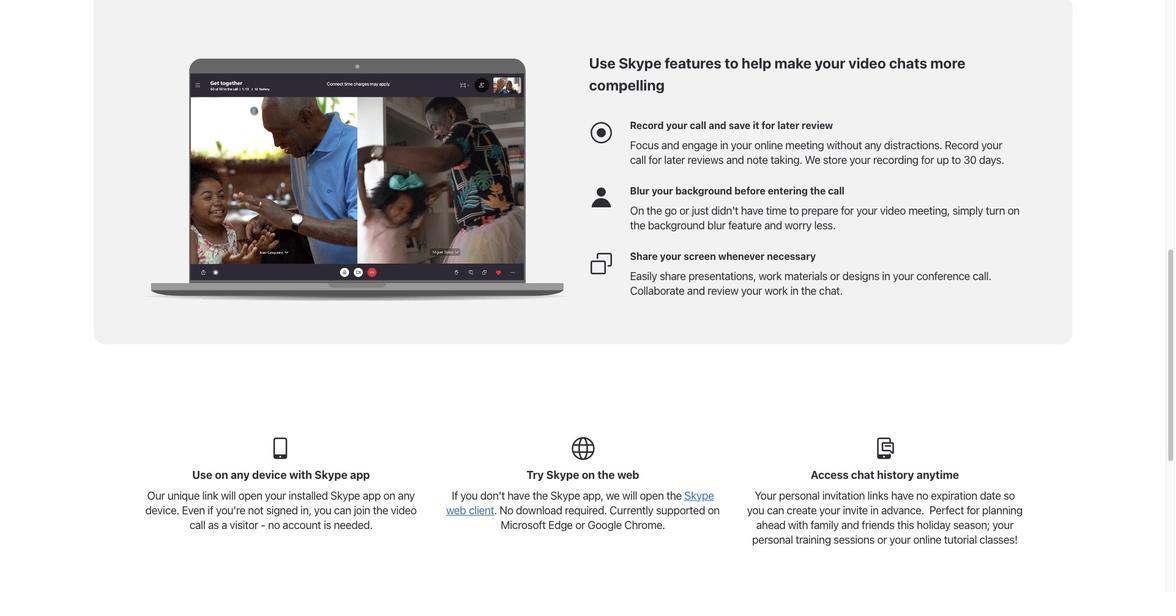 Task type: vqa. For each thing, say whether or not it's contained in the screenshot.
WHENEVER
yes



Task type: locate. For each thing, give the bounding box(es) containing it.
will
[[221, 489, 236, 502], [622, 489, 637, 502]]

1 vertical spatial later
[[664, 154, 685, 167]]

personal up create
[[779, 489, 820, 502]]

review inside the easily share presentations, work materials or designs in your conference call. collaborate and review your work in the chat.
[[708, 284, 739, 297]]

go
[[665, 204, 677, 217]]

no inside your personal invitation links have no expiration date so you can create your invite in advance.  perfect for planning ahead with family and friends this holiday season; your personal training sessions or your online tutorial classes!
[[916, 489, 928, 502]]

your up family
[[819, 504, 840, 517]]

1 vertical spatial no
[[268, 519, 280, 532]]

video
[[849, 54, 886, 71], [880, 204, 906, 217], [391, 504, 417, 517]]

invitation
[[822, 489, 865, 502]]

or right go
[[680, 204, 689, 217]]

review up meeting
[[802, 120, 833, 131]]

0 horizontal spatial to
[[725, 54, 739, 71]]

reviews
[[688, 154, 724, 167]]

or down friends on the right of page
[[877, 533, 887, 546]]

for right prepare
[[841, 204, 854, 217]]

call down even
[[190, 519, 205, 532]]

don't
[[480, 489, 505, 502]]

materials
[[784, 270, 828, 283]]

work down materials
[[765, 284, 788, 297]]

or up "chat."
[[830, 270, 840, 283]]

to inside on the go or just didn't have time to prepare for your video meeting, simply turn on the background blur feature and worry less.
[[790, 204, 799, 217]]

0 vertical spatial web
[[617, 469, 639, 481]]

and inside on the go or just didn't have time to prepare for your video meeting, simply turn on the background blur feature and worry less.
[[764, 219, 782, 232]]

classes!
[[980, 533, 1018, 546]]

background down go
[[648, 219, 705, 232]]

any up recording
[[865, 139, 882, 152]]

record up focus
[[630, 120, 664, 131]]

it
[[753, 120, 759, 131]]

google
[[588, 519, 622, 532]]

0 vertical spatial to
[[725, 54, 739, 71]]

and inside your personal invitation links have no expiration date so you can create your invite in advance.  perfect for planning ahead with family and friends this holiday season; your personal training sessions or your online tutorial classes!
[[841, 519, 859, 532]]

1 vertical spatial use
[[192, 469, 212, 481]]

to up the worry
[[790, 204, 799, 217]]

is
[[324, 519, 331, 532]]

background inside on the go or just didn't have time to prepare for your video meeting, simply turn on the background blur feature and worry less.
[[648, 219, 705, 232]]

have up no
[[508, 489, 530, 502]]

with
[[289, 469, 312, 481], [788, 519, 808, 532]]

1 horizontal spatial online
[[913, 533, 942, 546]]

the down materials
[[801, 284, 817, 297]]

later
[[778, 120, 800, 131], [664, 154, 685, 167]]

personal
[[779, 489, 820, 502], [752, 533, 793, 546]]

you right if
[[461, 489, 478, 502]]

your up 'days.'
[[981, 139, 1002, 152]]

no
[[916, 489, 928, 502], [268, 519, 280, 532]]

have down "history"
[[891, 489, 914, 502]]

2 vertical spatial to
[[790, 204, 799, 217]]

online up note
[[755, 139, 783, 152]]

0 vertical spatial use
[[589, 54, 616, 71]]

1 horizontal spatial in
[[790, 284, 799, 297]]

0 horizontal spatial open
[[238, 489, 262, 502]]

easily share presentations, work materials or designs in your conference call. collaborate and review your work in the chat.
[[630, 270, 991, 297]]

2 vertical spatial any
[[398, 489, 415, 502]]

call down focus
[[630, 154, 646, 167]]

0 vertical spatial no
[[916, 489, 928, 502]]

have up feature
[[741, 204, 764, 217]]

video right 'join'
[[391, 504, 417, 517]]

focus and engage in your online meeting without any distractions. record your call for later reviews and note taking. we store your recording for up to 30 days.
[[630, 139, 1004, 167]]

to inside use skype features to help make your video chats more compelling
[[725, 54, 739, 71]]

0 horizontal spatial no
[[268, 519, 280, 532]]

have
[[741, 204, 764, 217], [508, 489, 530, 502], [891, 489, 914, 502]]

web inside skype web client
[[446, 504, 466, 517]]

your left conference
[[893, 270, 914, 283]]

for
[[762, 120, 775, 131], [649, 154, 662, 167], [921, 154, 934, 167], [841, 204, 854, 217], [967, 504, 980, 517]]

any
[[865, 139, 882, 152], [231, 469, 250, 481], [398, 489, 415, 502]]

edge
[[548, 519, 573, 532]]

have inside on the go or just didn't have time to prepare for your video meeting, simply turn on the background blur feature and worry less.
[[741, 204, 764, 217]]

in down record your call and save it for later review
[[720, 139, 728, 152]]

use inside use skype features to help make your video chats more compelling
[[589, 54, 616, 71]]

open up not
[[238, 489, 262, 502]]

your up the 'share' in the right top of the page
[[660, 251, 681, 262]]

and down presentations,
[[687, 284, 705, 297]]

your down without
[[850, 154, 871, 167]]

1 vertical spatial app
[[363, 489, 381, 502]]

background
[[675, 186, 732, 197], [648, 219, 705, 232]]

later up meeting
[[778, 120, 800, 131]]

1 vertical spatial review
[[708, 284, 739, 297]]

video inside use skype features to help make your video chats more compelling
[[849, 54, 886, 71]]

the
[[810, 186, 826, 197], [647, 204, 662, 217], [630, 219, 645, 232], [801, 284, 817, 297], [598, 469, 615, 481], [533, 489, 548, 502], [667, 489, 682, 502], [373, 504, 388, 517]]

skype up the if you don't have the skype app, we will open the
[[546, 469, 579, 481]]

1 can from the left
[[334, 504, 351, 517]]

can inside your personal invitation links have no expiration date so you can create your invite in advance.  perfect for planning ahead with family and friends this holiday season; your personal training sessions or your online tutorial classes!
[[767, 504, 784, 517]]

later down 'engage'
[[664, 154, 685, 167]]

and up the sessions
[[841, 519, 859, 532]]

2 vertical spatial video
[[391, 504, 417, 517]]

0 horizontal spatial use
[[192, 469, 212, 481]]

call
[[690, 120, 706, 131], [630, 154, 646, 167], [828, 186, 845, 197], [190, 519, 205, 532]]

1 vertical spatial any
[[231, 469, 250, 481]]

2 horizontal spatial to
[[952, 154, 961, 167]]

with up installed
[[289, 469, 312, 481]]

1 will from the left
[[221, 489, 236, 502]]

to left help
[[725, 54, 739, 71]]

0 vertical spatial in
[[720, 139, 728, 152]]

meeting on desktop device image
[[136, 58, 577, 301]]

skype inside skype web client
[[685, 489, 714, 502]]

2 horizontal spatial any
[[865, 139, 882, 152]]

for up season;
[[967, 504, 980, 517]]

video left chats
[[849, 54, 886, 71]]

necessary
[[767, 251, 816, 262]]

1 vertical spatial online
[[913, 533, 942, 546]]

can inside our unique link will open your installed skype app on any device. even if you're not signed in, you can join the video call as a visitor - no account is needed.
[[334, 504, 351, 517]]

any inside focus and engage in your online meeting without any distractions. record your call for later reviews and note taking. we store your recording for up to 30 days.
[[865, 139, 882, 152]]

to right up
[[952, 154, 961, 167]]

0 horizontal spatial web
[[446, 504, 466, 517]]

can up ahead
[[767, 504, 784, 517]]

your
[[815, 54, 845, 71], [666, 120, 688, 131], [731, 139, 752, 152], [981, 139, 1002, 152], [850, 154, 871, 167], [652, 186, 673, 197], [857, 204, 878, 217], [660, 251, 681, 262], [893, 270, 914, 283], [741, 284, 762, 297], [265, 489, 286, 502], [819, 504, 840, 517], [993, 519, 1014, 532], [890, 533, 911, 546]]

review
[[802, 120, 833, 131], [708, 284, 739, 297]]

on
[[1008, 204, 1020, 217], [215, 469, 228, 481], [582, 469, 595, 481], [383, 489, 395, 502], [708, 504, 720, 517]]

1 open from the left
[[238, 489, 262, 502]]

share
[[660, 270, 686, 283]]

visitor
[[230, 519, 258, 532]]

review down presentations,
[[708, 284, 739, 297]]

the up prepare
[[810, 186, 826, 197]]

and
[[709, 120, 726, 131], [662, 139, 679, 152], [726, 154, 744, 167], [764, 219, 782, 232], [687, 284, 705, 297], [841, 519, 859, 532]]

call.
[[973, 270, 991, 283]]

any left if
[[398, 489, 415, 502]]

can
[[334, 504, 351, 517], [767, 504, 784, 517]]

0 vertical spatial record
[[630, 120, 664, 131]]

personal down ahead
[[752, 533, 793, 546]]

to inside focus and engage in your online meeting without any distractions. record your call for later reviews and note taking. we store your recording for up to 30 days.
[[952, 154, 961, 167]]

web up we
[[617, 469, 639, 481]]

0 horizontal spatial online
[[755, 139, 783, 152]]

1 horizontal spatial open
[[640, 489, 664, 502]]

skype web client link
[[446, 489, 714, 517]]

1 horizontal spatial have
[[741, 204, 764, 217]]

your right make
[[815, 54, 845, 71]]

1 horizontal spatial no
[[916, 489, 928, 502]]

up
[[937, 154, 949, 167]]

record up 30
[[945, 139, 979, 152]]

0 vertical spatial review
[[802, 120, 833, 131]]

web down if
[[446, 504, 466, 517]]

0 horizontal spatial can
[[334, 504, 351, 517]]

blur your background before entering the call
[[630, 186, 845, 197]]

use up link
[[192, 469, 212, 481]]

1 vertical spatial to
[[952, 154, 961, 167]]

0 horizontal spatial you
[[314, 504, 331, 517]]

to
[[725, 54, 739, 71], [952, 154, 961, 167], [790, 204, 799, 217]]

skype up 'join'
[[331, 489, 360, 502]]

online
[[755, 139, 783, 152], [913, 533, 942, 546]]

more
[[931, 54, 966, 71]]

0 horizontal spatial in
[[720, 139, 728, 152]]

you down your
[[747, 504, 764, 517]]

open
[[238, 489, 262, 502], [640, 489, 664, 502]]

any left device
[[231, 469, 250, 481]]

0 vertical spatial video
[[849, 54, 886, 71]]

no right - on the left bottom of the page
[[268, 519, 280, 532]]

skype
[[619, 54, 662, 71], [315, 469, 348, 481], [546, 469, 579, 481], [331, 489, 360, 502], [551, 489, 580, 502], [685, 489, 714, 502]]

2 can from the left
[[767, 504, 784, 517]]

with down create
[[788, 519, 808, 532]]

skype up compelling
[[619, 54, 662, 71]]

training
[[796, 533, 831, 546]]

1 horizontal spatial will
[[622, 489, 637, 502]]

your inside on the go or just didn't have time to prepare for your video meeting, simply turn on the background blur feature and worry less.
[[857, 204, 878, 217]]

time
[[766, 204, 787, 217]]

store
[[823, 154, 847, 167]]

use up compelling
[[589, 54, 616, 71]]

worry
[[785, 219, 812, 232]]

on
[[630, 204, 644, 217]]

background up just
[[675, 186, 732, 197]]

video left meeting,
[[880, 204, 906, 217]]

1 vertical spatial record
[[945, 139, 979, 152]]

the up supported
[[667, 489, 682, 502]]

taking.
[[771, 154, 802, 167]]

your down save
[[731, 139, 752, 152]]

compelling
[[589, 76, 665, 93]]

chrome.
[[625, 519, 665, 532]]

0 horizontal spatial later
[[664, 154, 685, 167]]

any inside our unique link will open your installed skype app on any device. even if you're not signed in, you can join the video call as a visitor - no account is needed.
[[398, 489, 415, 502]]

2 horizontal spatial you
[[747, 504, 764, 517]]

1 vertical spatial web
[[446, 504, 466, 517]]

you inside your personal invitation links have no expiration date so you can create your invite in advance.  perfect for planning ahead with family and friends this holiday season; your personal training sessions or your online tutorial classes!
[[747, 504, 764, 517]]

1 horizontal spatial can
[[767, 504, 784, 517]]

1 horizontal spatial use
[[589, 54, 616, 71]]

or inside your personal invitation links have no expiration date so you can create your invite in advance.  perfect for planning ahead with family and friends this holiday season; your personal training sessions or your online tutorial classes!
[[877, 533, 887, 546]]

conference
[[917, 270, 970, 283]]

1 horizontal spatial any
[[398, 489, 415, 502]]

.
[[494, 504, 497, 517]]

your right prepare
[[857, 204, 878, 217]]

recording
[[873, 154, 919, 167]]

open up currently
[[640, 489, 664, 502]]

use
[[589, 54, 616, 71], [192, 469, 212, 481]]

share your screen whenever necessary
[[630, 251, 816, 262]]

1 vertical spatial in
[[882, 270, 890, 283]]

0 horizontal spatial will
[[221, 489, 236, 502]]

1 vertical spatial with
[[788, 519, 808, 532]]

no inside our unique link will open your installed skype app on any device. even if you're not signed in, you can join the video call as a visitor - no account is needed.
[[268, 519, 280, 532]]

0 vertical spatial with
[[289, 469, 312, 481]]

in down materials
[[790, 284, 799, 297]]

you up is at the bottom
[[314, 504, 331, 517]]

or inside the easily share presentations, work materials or designs in your conference call. collaborate and review your work in the chat.
[[830, 270, 840, 283]]

your down this
[[890, 533, 911, 546]]

0 vertical spatial online
[[755, 139, 783, 152]]

2 horizontal spatial in
[[882, 270, 890, 283]]

will up currently
[[622, 489, 637, 502]]

have inside your personal invitation links have no expiration date so you can create your invite in advance.  perfect for planning ahead with family and friends this holiday season; your personal training sessions or your online tutorial classes!
[[891, 489, 914, 502]]

sessions
[[834, 533, 875, 546]]

or down "required."
[[575, 519, 585, 532]]

your up signed
[[265, 489, 286, 502]]

1 vertical spatial video
[[880, 204, 906, 217]]

client
[[469, 504, 494, 517]]

0 horizontal spatial review
[[708, 284, 739, 297]]

0 vertical spatial background
[[675, 186, 732, 197]]

anytime​
[[917, 469, 959, 481]]

work down necessary
[[759, 270, 782, 283]]

0 vertical spatial any
[[865, 139, 882, 152]]

or
[[680, 204, 689, 217], [830, 270, 840, 283], [575, 519, 585, 532], [877, 533, 887, 546]]

the right 'join'
[[373, 504, 388, 517]]

the up we
[[598, 469, 615, 481]]

web
[[617, 469, 639, 481], [446, 504, 466, 517]]

can up needed.
[[334, 504, 351, 517]]

even
[[182, 504, 205, 517]]

access chat history anytime​
[[811, 469, 959, 481]]

1 horizontal spatial review
[[802, 120, 833, 131]]

online down holiday
[[913, 533, 942, 546]]

skype up supported
[[685, 489, 714, 502]]

on inside . no download required. currently supported on microsoft edge or google chrome.
[[708, 504, 720, 517]]

make
[[775, 54, 812, 71]]

1 horizontal spatial record
[[945, 139, 979, 152]]

or inside . no download required. currently supported on microsoft edge or google chrome.
[[575, 519, 585, 532]]

record
[[630, 120, 664, 131], [945, 139, 979, 152]]

call inside focus and engage in your online meeting without any distractions. record your call for later reviews and note taking. we store your recording for up to 30 days.
[[630, 154, 646, 167]]

use for use on any device with skype app
[[192, 469, 212, 481]]

no down anytime​
[[916, 489, 928, 502]]

your up 'engage'
[[666, 120, 688, 131]]

1 vertical spatial background
[[648, 219, 705, 232]]

2 horizontal spatial have
[[891, 489, 914, 502]]

1 horizontal spatial to
[[790, 204, 799, 217]]

1 horizontal spatial with
[[788, 519, 808, 532]]

and down time
[[764, 219, 782, 232]]

on the go or just didn't have time to prepare for your video meeting, simply turn on the background blur feature and worry less.
[[630, 204, 1020, 232]]

the inside the easily share presentations, work materials or designs in your conference call. collaborate and review your work in the chat.
[[801, 284, 817, 297]]

in right designs at the right of the page
[[882, 270, 890, 283]]

will up you're
[[221, 489, 236, 502]]

0 vertical spatial later
[[778, 120, 800, 131]]



Task type: describe. For each thing, give the bounding box(es) containing it.
call up 'engage'
[[690, 120, 706, 131]]

just
[[692, 204, 709, 217]]

your personal invitation links have no expiration date so you can create your invite in advance.  perfect for planning ahead with family and friends this holiday season; your personal training sessions or your online tutorial classes!
[[747, 489, 1023, 546]]

-
[[261, 519, 265, 532]]

no
[[500, 504, 513, 517]]

invite in
[[843, 504, 879, 517]]

your down presentations,
[[741, 284, 762, 297]]

use on any device with skype app
[[192, 469, 370, 481]]

will inside our unique link will open your installed skype app on any device. even if you're not signed in, you can join the video call as a visitor - no account is needed.
[[221, 489, 236, 502]]

call inside our unique link will open your installed skype app on any device. even if you're not signed in, you can join the video call as a visitor - no account is needed.
[[190, 519, 205, 532]]

0 vertical spatial work
[[759, 270, 782, 283]]

less.
[[814, 219, 836, 232]]

0 horizontal spatial any
[[231, 469, 250, 481]]

try skype on the web
[[527, 469, 639, 481]]

on inside our unique link will open your installed skype app on any device. even if you're not signed in, you can join the video call as a visitor - no account is needed.
[[383, 489, 395, 502]]

if
[[208, 504, 213, 517]]

features
[[665, 54, 722, 71]]

record inside focus and engage in your online meeting without any distractions. record your call for later reviews and note taking. we store your recording for up to 30 days.
[[945, 139, 979, 152]]

on inside on the go or just didn't have time to prepare for your video meeting, simply turn on the background blur feature and worry less.
[[1008, 204, 1020, 217]]

in inside focus and engage in your online meeting without any distractions. record your call for later reviews and note taking. we store your recording for up to 30 days.
[[720, 139, 728, 152]]

required.
[[565, 504, 607, 517]]

distractions.
[[884, 139, 942, 152]]

for inside your personal invitation links have no expiration date so you can create your invite in advance.  perfect for planning ahead with family and friends this holiday season; your personal training sessions or your online tutorial classes!
[[967, 504, 980, 517]]

before
[[735, 186, 766, 197]]

for right it at the top right of the page
[[762, 120, 775, 131]]

skype inside our unique link will open your installed skype app on any device. even if you're not signed in, you can join the video call as a visitor - no account is needed.
[[331, 489, 360, 502]]

expiration
[[931, 489, 977, 502]]

your
[[755, 489, 776, 502]]

or inside on the go or just didn't have time to prepare for your video meeting, simply turn on the background blur feature and worry less.
[[680, 204, 689, 217]]

the up download
[[533, 489, 548, 502]]

0 vertical spatial personal
[[779, 489, 820, 502]]

your inside our unique link will open your installed skype app on any device. even if you're not signed in, you can join the video call as a visitor - no account is needed.
[[265, 489, 286, 502]]

1 horizontal spatial later
[[778, 120, 800, 131]]

the down the "on"
[[630, 219, 645, 232]]

if
[[452, 489, 458, 502]]

1 horizontal spatial you
[[461, 489, 478, 502]]

signed
[[266, 504, 298, 517]]

video inside our unique link will open your installed skype app on any device. even if you're not signed in, you can join the video call as a visitor - no account is needed.
[[391, 504, 417, 517]]

join
[[354, 504, 370, 517]]

currently
[[610, 504, 654, 517]]

the inside our unique link will open your installed skype app on any device. even if you're not signed in, you can join the video call as a visitor - no account is needed.
[[373, 504, 388, 517]]

we
[[606, 489, 620, 502]]

we
[[805, 154, 820, 167]]

supported
[[656, 504, 705, 517]]

open inside our unique link will open your installed skype app on any device. even if you're not signed in, you can join the video call as a visitor - no account is needed.
[[238, 489, 262, 502]]

link
[[202, 489, 218, 502]]

chat.
[[819, 284, 843, 297]]

history
[[877, 469, 914, 481]]

family
[[811, 519, 839, 532]]

skype web client
[[446, 489, 714, 517]]

a
[[222, 519, 227, 532]]

date
[[980, 489, 1001, 502]]

save
[[729, 120, 751, 131]]

online inside focus and engage in your online meeting without any distractions. record your call for later reviews and note taking. we store your recording for up to 30 days.
[[755, 139, 783, 152]]

your down planning
[[993, 519, 1014, 532]]

and right focus
[[662, 139, 679, 152]]

our unique link will open your installed skype app on any device. even if you're not signed in, you can join the video call as a visitor - no account is needed.
[[145, 489, 417, 532]]

2 will from the left
[[622, 489, 637, 502]]

1 vertical spatial work
[[765, 284, 788, 297]]

use skype features to help make your video chats more compelling
[[589, 54, 966, 93]]

if you don't have the skype app, we will open the
[[452, 489, 685, 502]]

easily
[[630, 270, 657, 283]]

and left note
[[726, 154, 744, 167]]

turn
[[986, 204, 1005, 217]]

tutorial
[[944, 533, 977, 546]]

the left go
[[647, 204, 662, 217]]

you inside our unique link will open your installed skype app on any device. even if you're not signed in, you can join the video call as a visitor - no account is needed.
[[314, 504, 331, 517]]

call up prepare
[[828, 186, 845, 197]]

0 vertical spatial app
[[350, 469, 370, 481]]

app inside our unique link will open your installed skype app on any device. even if you're not signed in, you can join the video call as a visitor - no account is needed.
[[363, 489, 381, 502]]

skype up "required."
[[551, 489, 580, 502]]

entering
[[768, 186, 808, 197]]

1 horizontal spatial web
[[617, 469, 639, 481]]

record your call and save it for later review
[[630, 120, 833, 131]]

chat
[[851, 469, 875, 481]]

try
[[527, 469, 544, 481]]

note
[[747, 154, 768, 167]]


[[269, 436, 293, 461]]

microsoft
[[501, 519, 546, 532]]

share
[[630, 251, 658, 262]]

links
[[868, 489, 889, 502]]

1 vertical spatial personal
[[752, 533, 793, 546]]

and inside the easily share presentations, work materials or designs in your conference call. collaborate and review your work in the chat.
[[687, 284, 705, 297]]

blur
[[630, 186, 649, 197]]

you're
[[216, 504, 245, 517]]

0 horizontal spatial with
[[289, 469, 312, 481]]

with inside your personal invitation links have no expiration date so you can create your invite in advance.  perfect for planning ahead with family and friends this holiday season; your personal training sessions or your online tutorial classes!
[[788, 519, 808, 532]]

chats
[[889, 54, 927, 71]]

0 horizontal spatial have
[[508, 489, 530, 502]]


[[589, 121, 614, 145]]

as
[[208, 519, 219, 532]]

friends
[[862, 519, 895, 532]]

without
[[827, 139, 862, 152]]

in,
[[301, 504, 312, 517]]

prepare
[[802, 204, 838, 217]]

meeting,
[[909, 204, 950, 217]]

so
[[1004, 489, 1015, 502]]

focus
[[630, 139, 659, 152]]

skype up installed
[[315, 469, 348, 481]]

for left up
[[921, 154, 934, 167]]

2 vertical spatial in
[[790, 284, 799, 297]]

for down focus
[[649, 154, 662, 167]]

didn't
[[711, 204, 739, 217]]

meeting
[[785, 139, 824, 152]]

. no download required. currently supported on microsoft edge or google chrome.
[[494, 504, 720, 532]]

presentations,
[[689, 270, 756, 283]]

2 open from the left
[[640, 489, 664, 502]]

screen
[[684, 251, 716, 262]]

account
[[283, 519, 321, 532]]

collaborate
[[630, 284, 685, 297]]

your up go
[[652, 186, 673, 197]]

use for use skype features to help make your video chats more compelling
[[589, 54, 616, 71]]

your inside use skype features to help make your video chats more compelling
[[815, 54, 845, 71]]

for inside on the go or just didn't have time to prepare for your video meeting, simply turn on the background blur feature and worry less.
[[841, 204, 854, 217]]

0 horizontal spatial record
[[630, 120, 664, 131]]

our
[[147, 489, 165, 502]]

simply
[[953, 204, 983, 217]]

video inside on the go or just didn't have time to prepare for your video meeting, simply turn on the background blur feature and worry less.
[[880, 204, 906, 217]]

later inside focus and engage in your online meeting without any distractions. record your call for later reviews and note taking. we store your recording for up to 30 days.
[[664, 154, 685, 167]]

skype inside use skype features to help make your video chats more compelling
[[619, 54, 662, 71]]

online inside your personal invitation links have no expiration date so you can create your invite in advance.  perfect for planning ahead with family and friends this holiday season; your personal training sessions or your online tutorial classes!
[[913, 533, 942, 546]]

needed.
[[334, 519, 373, 532]]

create
[[787, 504, 817, 517]]

installed
[[289, 489, 328, 502]]


[[589, 251, 614, 276]]

days.
[[979, 154, 1004, 167]]


[[873, 436, 897, 461]]

help
[[742, 54, 771, 71]]

and left save
[[709, 120, 726, 131]]


[[571, 436, 595, 461]]

30
[[964, 154, 977, 167]]



